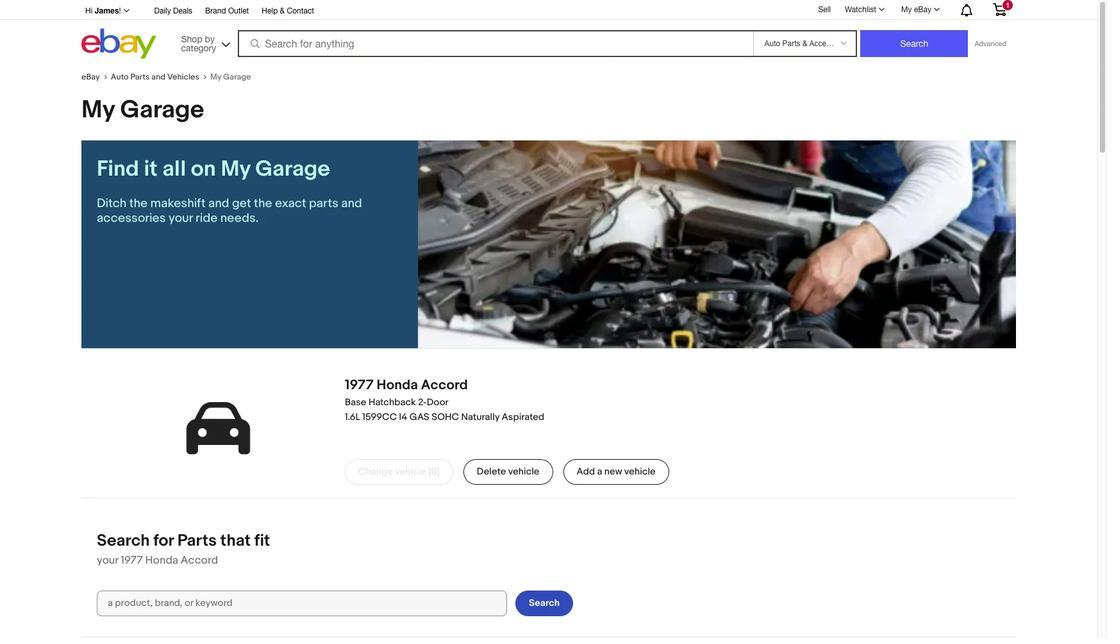 Task type: locate. For each thing, give the bounding box(es) containing it.
for
[[153, 531, 174, 551]]

vehicle for change
[[395, 466, 427, 478]]

parts right for on the bottom left of the page
[[177, 531, 217, 551]]

vehicle left (0)
[[395, 466, 427, 478]]

0 vertical spatial accord
[[421, 377, 468, 394]]

on
[[191, 156, 216, 183]]

1977 inside 1977 honda accord base hatchback 2-door 1.6l 1599cc l4 gas sohc naturally aspirated
[[345, 377, 374, 394]]

1977 honda accord image
[[133, 364, 304, 492]]

it
[[144, 156, 158, 183]]

contact
[[287, 6, 314, 15]]

1 horizontal spatial 1977
[[345, 377, 374, 394]]

0 horizontal spatial parts
[[130, 72, 150, 82]]

1 horizontal spatial honda
[[377, 377, 418, 394]]

1 horizontal spatial search
[[529, 597, 560, 610]]

your
[[169, 211, 193, 226], [97, 554, 118, 567]]

1 vehicle from the left
[[395, 466, 427, 478]]

honda inside search for parts that fit your 1977 honda accord
[[145, 554, 178, 567]]

1 horizontal spatial the
[[254, 196, 272, 211]]

1977 inside search for parts that fit your 1977 honda accord
[[121, 554, 143, 567]]

brand
[[205, 6, 226, 15]]

2 horizontal spatial garage
[[255, 156, 330, 183]]

0 horizontal spatial the
[[129, 196, 148, 211]]

3 vehicle from the left
[[625, 466, 656, 478]]

1977
[[345, 377, 374, 394], [121, 554, 143, 567]]

naturally
[[462, 411, 500, 423]]

Search search field
[[97, 591, 507, 616]]

and left the get
[[208, 196, 229, 211]]

none submit inside shop by category banner
[[861, 30, 969, 57]]

!
[[119, 6, 121, 15]]

honda inside 1977 honda accord base hatchback 2-door 1.6l 1599cc l4 gas sohc naturally aspirated
[[377, 377, 418, 394]]

garage down auto parts and vehicles link at the top left
[[120, 95, 204, 125]]

advanced link
[[969, 31, 1014, 56]]

search inside button
[[529, 597, 560, 610]]

1 vertical spatial your
[[97, 554, 118, 567]]

my inside main content
[[221, 156, 251, 183]]

vehicle
[[395, 466, 427, 478], [508, 466, 540, 478], [625, 466, 656, 478]]

delete vehicle button
[[464, 459, 553, 485]]

my garage down category
[[210, 72, 251, 82]]

find it all on my garage
[[97, 156, 330, 183]]

shop
[[181, 34, 203, 44]]

1 horizontal spatial and
[[208, 196, 229, 211]]

1.6l
[[345, 411, 360, 423]]

0 vertical spatial 1977
[[345, 377, 374, 394]]

find
[[97, 156, 139, 183]]

0 vertical spatial search
[[97, 531, 150, 551]]

vehicle inside add a new vehicle button
[[625, 466, 656, 478]]

honda
[[377, 377, 418, 394], [145, 554, 178, 567]]

vehicle right new
[[625, 466, 656, 478]]

that
[[221, 531, 251, 551]]

parts inside search for parts that fit your 1977 honda accord
[[177, 531, 217, 551]]

garage
[[223, 72, 251, 82], [120, 95, 204, 125], [255, 156, 330, 183]]

0 vertical spatial my garage
[[210, 72, 251, 82]]

1 horizontal spatial your
[[169, 211, 193, 226]]

accord
[[421, 377, 468, 394], [181, 554, 218, 567]]

base
[[345, 396, 367, 408]]

0 vertical spatial garage
[[223, 72, 251, 82]]

ebay left auto
[[81, 72, 100, 82]]

vehicles
[[167, 72, 200, 82]]

1 vertical spatial honda
[[145, 554, 178, 567]]

parts right auto
[[130, 72, 150, 82]]

ebay right watchlist link
[[915, 5, 932, 14]]

parts
[[130, 72, 150, 82], [177, 531, 217, 551]]

1977 honda accord base hatchback 2-door 1.6l 1599cc l4 gas sohc naturally aspirated
[[345, 377, 545, 423]]

0 vertical spatial parts
[[130, 72, 150, 82]]

0 vertical spatial your
[[169, 211, 193, 226]]

garage down shop by category dropdown button
[[223, 72, 251, 82]]

0 horizontal spatial your
[[97, 554, 118, 567]]

1 horizontal spatial parts
[[177, 531, 217, 551]]

brand outlet link
[[205, 4, 249, 19]]

add a new vehicle button
[[564, 459, 670, 485]]

ditch
[[97, 196, 127, 211]]

2 vehicle from the left
[[508, 466, 540, 478]]

change
[[359, 466, 393, 478]]

0 horizontal spatial garage
[[120, 95, 204, 125]]

0 vertical spatial honda
[[377, 377, 418, 394]]

(0)
[[429, 466, 440, 478]]

add a new vehicle
[[577, 466, 656, 478]]

1 horizontal spatial ebay
[[915, 5, 932, 14]]

0 vertical spatial ebay
[[915, 5, 932, 14]]

hi james !
[[85, 6, 121, 15]]

1 vertical spatial 1977
[[121, 554, 143, 567]]

auto
[[111, 72, 129, 82]]

and right parts at the top of the page
[[341, 196, 362, 211]]

0 horizontal spatial my garage
[[81, 95, 204, 125]]

0 horizontal spatial ebay
[[81, 72, 100, 82]]

1 vertical spatial search
[[529, 597, 560, 610]]

ditch the makeshift and get the exact parts and accessories your ride needs.
[[97, 196, 362, 226]]

parts
[[309, 196, 339, 211]]

2-
[[418, 396, 427, 408]]

fit
[[254, 531, 270, 551]]

the right ditch in the top of the page
[[129, 196, 148, 211]]

ebay link
[[81, 72, 111, 82]]

2 horizontal spatial vehicle
[[625, 466, 656, 478]]

my down ebay link
[[81, 95, 115, 125]]

the
[[129, 196, 148, 211], [254, 196, 272, 211]]

brand outlet
[[205, 6, 249, 15]]

1 vertical spatial garage
[[120, 95, 204, 125]]

search
[[97, 531, 150, 551], [529, 597, 560, 610]]

0 horizontal spatial search
[[97, 531, 150, 551]]

search button
[[516, 591, 574, 616]]

1599cc
[[363, 411, 397, 423]]

ebay
[[915, 5, 932, 14], [81, 72, 100, 82]]

honda up hatchback
[[377, 377, 418, 394]]

0 horizontal spatial vehicle
[[395, 466, 427, 478]]

search inside search for parts that fit your 1977 honda accord
[[97, 531, 150, 551]]

None submit
[[861, 30, 969, 57]]

accessories
[[97, 211, 166, 226]]

deals
[[173, 6, 193, 15]]

help
[[262, 6, 278, 15]]

honda down for on the bottom left of the page
[[145, 554, 178, 567]]

and left vehicles
[[152, 72, 166, 82]]

1 horizontal spatial accord
[[421, 377, 468, 394]]

1 horizontal spatial vehicle
[[508, 466, 540, 478]]

my right on
[[221, 156, 251, 183]]

my garage
[[210, 72, 251, 82], [81, 95, 204, 125]]

delete
[[477, 466, 506, 478]]

sohc
[[432, 411, 459, 423]]

0 horizontal spatial honda
[[145, 554, 178, 567]]

category
[[181, 43, 216, 53]]

my right watchlist link
[[902, 5, 913, 14]]

0 horizontal spatial 1977
[[121, 554, 143, 567]]

2 horizontal spatial and
[[341, 196, 362, 211]]

1 vertical spatial parts
[[177, 531, 217, 551]]

1 vertical spatial accord
[[181, 554, 218, 567]]

vehicle right delete
[[508, 466, 540, 478]]

0 horizontal spatial accord
[[181, 554, 218, 567]]

1 vertical spatial my garage
[[81, 95, 204, 125]]

1 horizontal spatial my garage
[[210, 72, 251, 82]]

james
[[95, 6, 119, 15]]

my
[[902, 5, 913, 14], [210, 72, 221, 82], [81, 95, 115, 125], [221, 156, 251, 183]]

my garage down auto parts and vehicles
[[81, 95, 204, 125]]

vehicle inside delete vehicle button
[[508, 466, 540, 478]]

search for parts that fit your 1977 honda accord
[[97, 531, 270, 567]]

and
[[152, 72, 166, 82], [208, 196, 229, 211], [341, 196, 362, 211]]

2 vertical spatial garage
[[255, 156, 330, 183]]

garage up exact
[[255, 156, 330, 183]]

get
[[232, 196, 251, 211]]

1 horizontal spatial garage
[[223, 72, 251, 82]]

help & contact link
[[262, 4, 314, 19]]

the right the get
[[254, 196, 272, 211]]



Task type: vqa. For each thing, say whether or not it's contained in the screenshot.
"Parts" to the top
yes



Task type: describe. For each thing, give the bounding box(es) containing it.
your inside ditch the makeshift and get the exact parts and accessories your ride needs.
[[169, 211, 193, 226]]

accord inside 1977 honda accord base hatchback 2-door 1.6l 1599cc l4 gas sohc naturally aspirated
[[421, 377, 468, 394]]

garage inside find it all on my garage main content
[[255, 156, 330, 183]]

by
[[205, 34, 215, 44]]

ebay inside 'account' navigation
[[915, 5, 932, 14]]

add
[[577, 466, 595, 478]]

watchlist link
[[838, 2, 891, 17]]

search for search for parts that fit your 1977 honda accord
[[97, 531, 150, 551]]

hatchback
[[369, 396, 416, 408]]

advanced
[[975, 40, 1007, 47]]

watchlist
[[845, 5, 877, 14]]

change vehicle (0)
[[359, 466, 440, 478]]

Search for anything text field
[[240, 31, 752, 56]]

makeshift
[[150, 196, 206, 211]]

1
[[1006, 1, 1010, 9]]

&
[[280, 6, 285, 15]]

shop by category
[[181, 34, 216, 53]]

vehicle for delete
[[508, 466, 540, 478]]

my ebay link
[[895, 2, 946, 17]]

auto parts and vehicles
[[111, 72, 200, 82]]

shop by category banner
[[78, 0, 1017, 62]]

help & contact
[[262, 6, 314, 15]]

l4
[[399, 411, 408, 423]]

daily deals link
[[154, 4, 193, 19]]

hi
[[85, 6, 93, 15]]

daily deals
[[154, 6, 193, 15]]

my right vehicles
[[210, 72, 221, 82]]

search for search
[[529, 597, 560, 610]]

0 horizontal spatial and
[[152, 72, 166, 82]]

sell
[[819, 5, 831, 14]]

a
[[598, 466, 603, 478]]

gas
[[410, 411, 430, 423]]

new
[[605, 466, 623, 478]]

1 the from the left
[[129, 196, 148, 211]]

shop by category button
[[175, 29, 233, 56]]

account navigation
[[78, 0, 1017, 20]]

1 vertical spatial ebay
[[81, 72, 100, 82]]

my ebay
[[902, 5, 932, 14]]

delete vehicle
[[477, 466, 540, 478]]

sell link
[[813, 5, 837, 14]]

exact
[[275, 196, 306, 211]]

ride
[[196, 211, 218, 226]]

door
[[427, 396, 449, 408]]

auto parts and vehicles link
[[111, 72, 210, 82]]

my inside 'account' navigation
[[902, 5, 913, 14]]

your inside search for parts that fit your 1977 honda accord
[[97, 554, 118, 567]]

aspirated
[[502, 411, 545, 423]]

accord inside search for parts that fit your 1977 honda accord
[[181, 554, 218, 567]]

find it all on my garage main content
[[81, 140, 1017, 638]]

needs.
[[220, 211, 259, 226]]

2 the from the left
[[254, 196, 272, 211]]

daily
[[154, 6, 171, 15]]

1 link
[[986, 0, 1015, 19]]

all
[[163, 156, 186, 183]]

outlet
[[228, 6, 249, 15]]



